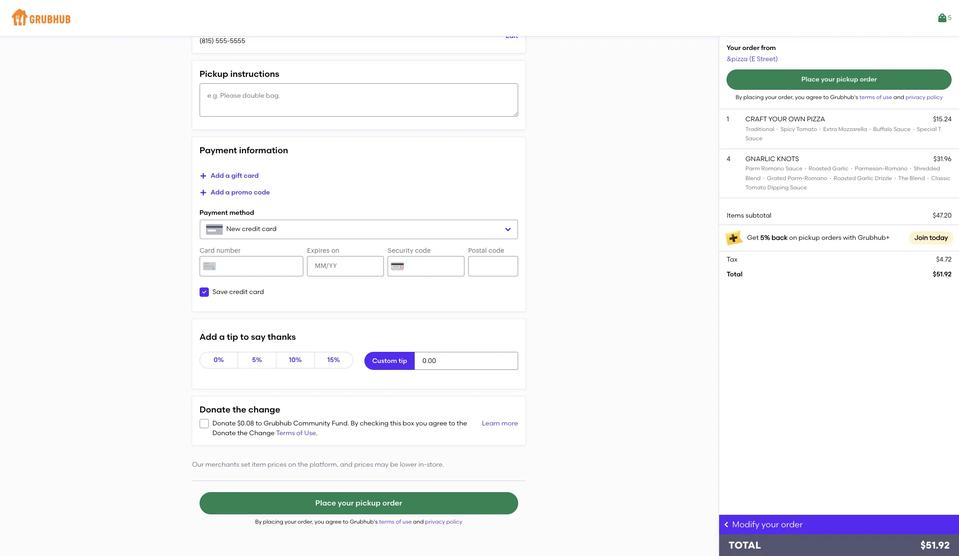 Task type: locate. For each thing, give the bounding box(es) containing it.
5% right get
[[761, 234, 771, 242]]

0 horizontal spatial place your pickup order button
[[200, 493, 518, 515]]

0 vertical spatial of
[[877, 94, 882, 100]]

garlic up ∙ grated parm-romano ∙ roasted garlic drizzle ∙ the blend
[[833, 166, 849, 172]]

spicy
[[781, 126, 796, 132]]

place down platform,
[[315, 499, 336, 508]]

0 vertical spatial add
[[211, 172, 224, 180]]

2 vertical spatial a
[[219, 332, 225, 342]]

order,
[[779, 94, 794, 100], [298, 519, 313, 526]]

2 horizontal spatial agree
[[806, 94, 822, 100]]

1 horizontal spatial roasted
[[834, 175, 856, 182]]

∙ down the shredded
[[925, 175, 932, 182]]

information
[[239, 145, 288, 156]]

tomato down parm
[[746, 184, 767, 191]]

∙ left extra
[[819, 126, 822, 132]]

2 vertical spatial pickup
[[356, 499, 381, 508]]

5555
[[230, 37, 245, 45]]

1 vertical spatial by placing your order, you agree to grubhub's terms of use and privacy policy
[[255, 519, 463, 526]]

1 payment from the top
[[200, 145, 237, 156]]

parm
[[746, 166, 760, 172]]

1 vertical spatial placing
[[263, 519, 283, 526]]

0 horizontal spatial grubhub's
[[350, 519, 378, 526]]

a
[[226, 172, 230, 180], [226, 189, 230, 197], [219, 332, 225, 342]]

privacy for 'privacy policy' link corresponding to the topmost terms of use link
[[906, 94, 926, 100]]

by for the topmost terms of use link
[[736, 94, 742, 100]]

by
[[736, 94, 742, 100], [351, 420, 358, 428], [255, 519, 262, 526]]

of
[[877, 94, 882, 100], [297, 429, 303, 437], [396, 519, 401, 526]]

add left gift
[[211, 172, 224, 180]]

items subtotal
[[727, 212, 772, 220]]

total down tax
[[727, 271, 743, 278]]

thanks
[[268, 332, 296, 342]]

method
[[230, 209, 254, 217]]

$47.20
[[933, 212, 952, 220]]

0 horizontal spatial prices
[[268, 461, 287, 469]]

pickup
[[837, 75, 859, 83], [799, 234, 820, 242], [356, 499, 381, 508]]

a inside add a promo code button
[[226, 189, 230, 197]]

prices right item at left bottom
[[268, 461, 287, 469]]

add for add a gift card
[[211, 172, 224, 180]]

1 vertical spatial of
[[297, 429, 303, 437]]

learn
[[482, 420, 500, 428]]

on left platform,
[[288, 461, 296, 469]]

1 vertical spatial tomato
[[746, 184, 767, 191]]

by placing your order, you agree to grubhub's terms of use and privacy policy for leftmost terms of use link
[[255, 519, 463, 526]]

1 horizontal spatial blend
[[910, 175, 925, 182]]

0 vertical spatial tip
[[227, 332, 238, 342]]

place your pickup order down the may on the bottom left of page
[[315, 499, 402, 508]]

∙
[[776, 126, 780, 132], [819, 126, 822, 132], [869, 126, 872, 132], [911, 126, 917, 132], [804, 166, 808, 172], [850, 166, 854, 172], [908, 166, 914, 172], [762, 175, 766, 182], [829, 175, 833, 182], [894, 175, 897, 182], [925, 175, 932, 182]]

change
[[249, 429, 275, 437]]

0 horizontal spatial privacy
[[425, 519, 445, 526]]

2 payment from the top
[[200, 209, 228, 217]]

1 horizontal spatial and
[[413, 519, 424, 526]]

to inside by checking this box you agree to the donate the change
[[449, 420, 455, 428]]

community
[[293, 420, 330, 428]]

credit right new
[[242, 225, 260, 233]]

0 vertical spatial place
[[802, 75, 820, 83]]

use
[[883, 94, 893, 100], [403, 519, 412, 526]]

place your pickup order
[[802, 75, 877, 83], [315, 499, 402, 508]]

0 vertical spatial agree
[[806, 94, 822, 100]]

card right new
[[262, 225, 277, 233]]

0 horizontal spatial use
[[403, 519, 412, 526]]

1 horizontal spatial place your pickup order
[[802, 75, 877, 83]]

1 horizontal spatial pickup
[[799, 234, 820, 242]]

learn more link
[[480, 420, 518, 438]]

0 horizontal spatial blend
[[746, 175, 761, 182]]

svg image
[[200, 172, 207, 180], [504, 226, 512, 233], [201, 290, 207, 295], [723, 521, 731, 529]]

0 vertical spatial pickup
[[837, 75, 859, 83]]

card right the save
[[249, 288, 264, 296]]

romano down gnarlic knots
[[762, 166, 785, 172]]

box
[[403, 420, 414, 428]]

place your pickup order up pizza
[[802, 75, 877, 83]]

card right gift
[[244, 172, 259, 180]]

tip left say
[[227, 332, 238, 342]]

roasted down 'parm romano sauce ∙ roasted garlic ∙ parmesan-romano' on the top right
[[834, 175, 856, 182]]

1 horizontal spatial you
[[416, 420, 427, 428]]

buffalo
[[874, 126, 893, 132]]

0 vertical spatial a
[[226, 172, 230, 180]]

use
[[304, 429, 316, 437]]

∙ left the
[[894, 175, 897, 182]]

save
[[213, 288, 228, 296]]

a left gift
[[226, 172, 230, 180]]

the down $0.08
[[237, 429, 248, 437]]

pizza
[[807, 116, 826, 123]]

the
[[233, 405, 246, 415], [457, 420, 467, 428], [237, 429, 248, 437], [298, 461, 308, 469]]

greg
[[200, 27, 215, 35]]

svg image
[[200, 189, 207, 197]]

traditional ∙ spicy tomato ∙ extra mozzarella ∙ buffalo sauce
[[746, 126, 911, 132]]

prices
[[268, 461, 287, 469], [354, 461, 373, 469]]

Pickup instructions text field
[[200, 83, 518, 117]]

greg robinson (815) 555-5555
[[200, 27, 246, 45]]

1 vertical spatial place your pickup order
[[315, 499, 402, 508]]

∙ up the
[[908, 166, 914, 172]]

romano down 'parm romano sauce ∙ roasted garlic ∙ parmesan-romano' on the top right
[[805, 175, 828, 182]]

sauce down the parm-
[[790, 184, 807, 191]]

by for leftmost terms of use link
[[255, 519, 262, 526]]

back
[[772, 234, 788, 242]]

gift
[[231, 172, 242, 180]]

0 horizontal spatial roasted
[[809, 166, 831, 172]]

place your pickup order button down the may on the bottom left of page
[[200, 493, 518, 515]]

1 horizontal spatial grubhub's
[[831, 94, 859, 100]]

store.
[[427, 461, 444, 469]]

credit right the save
[[229, 288, 248, 296]]

0 horizontal spatial agree
[[326, 519, 342, 526]]

tomato down pizza
[[797, 126, 818, 132]]

0 vertical spatial payment
[[200, 145, 237, 156]]

set
[[241, 461, 250, 469]]

place for the topmost terms of use link
[[802, 75, 820, 83]]

0 vertical spatial $51.92
[[933, 271, 952, 278]]

grated
[[767, 175, 787, 182]]

place
[[802, 75, 820, 83], [315, 499, 336, 508]]

0 vertical spatial donate
[[200, 405, 231, 415]]

0 vertical spatial privacy
[[906, 94, 926, 100]]

checking
[[360, 420, 389, 428]]

you for the topmost terms of use link
[[795, 94, 805, 100]]

1 vertical spatial place your pickup order button
[[200, 493, 518, 515]]

0 vertical spatial garlic
[[833, 166, 849, 172]]

1 horizontal spatial placing
[[744, 94, 764, 100]]

order
[[743, 44, 760, 52], [860, 75, 877, 83], [383, 499, 402, 508], [781, 520, 803, 530]]

this
[[390, 420, 401, 428]]

subscription badge image
[[725, 229, 744, 247]]

blend down the shredded
[[910, 175, 925, 182]]

0 vertical spatial use
[[883, 94, 893, 100]]

policy
[[927, 94, 943, 100], [447, 519, 463, 526]]

privacy policy link
[[906, 94, 943, 100], [425, 519, 463, 526]]

2 prices from the left
[[354, 461, 373, 469]]

$31.96
[[934, 155, 952, 163]]

roasted up ∙ grated parm-romano ∙ roasted garlic drizzle ∙ the blend
[[809, 166, 831, 172]]

0 vertical spatial total
[[727, 271, 743, 278]]

1 horizontal spatial by placing your order, you agree to grubhub's terms of use and privacy policy
[[736, 94, 943, 100]]

by placing your order, you agree to grubhub's terms of use and privacy policy for the topmost terms of use link
[[736, 94, 943, 100]]

from
[[761, 44, 776, 52]]

2 horizontal spatial and
[[894, 94, 905, 100]]

order inside your order from &pizza (e street)
[[743, 44, 760, 52]]

tip
[[227, 332, 238, 342], [399, 357, 407, 365]]

2 vertical spatial by
[[255, 519, 262, 526]]

payment up add a gift card button
[[200, 145, 237, 156]]

custom tip button
[[364, 352, 415, 370]]

a inside add a gift card button
[[226, 172, 230, 180]]

2 horizontal spatial of
[[877, 94, 882, 100]]

blend down parm
[[746, 175, 761, 182]]

and
[[894, 94, 905, 100], [340, 461, 353, 469], [413, 519, 424, 526]]

0 vertical spatial tomato
[[797, 126, 818, 132]]

payment down svg icon
[[200, 209, 228, 217]]

place up pizza
[[802, 75, 820, 83]]

a up '0%'
[[219, 332, 225, 342]]

1 vertical spatial by
[[351, 420, 358, 428]]

a left promo
[[226, 189, 230, 197]]

get 5% back on pickup orders with grubhub+
[[747, 234, 890, 242]]

1 vertical spatial card
[[262, 225, 277, 233]]

4
[[727, 155, 731, 163]]

1 vertical spatial terms of use link
[[379, 519, 413, 526]]

0 horizontal spatial on
[[288, 461, 296, 469]]

1 horizontal spatial of
[[396, 519, 401, 526]]

new credit card
[[226, 225, 277, 233]]

0% button
[[200, 352, 238, 369]]

agree inside by checking this box you agree to the donate the change
[[429, 420, 447, 428]]

1 horizontal spatial privacy
[[906, 94, 926, 100]]

roasted
[[809, 166, 831, 172], [834, 175, 856, 182]]

1 horizontal spatial terms
[[860, 94, 875, 100]]

tax
[[727, 256, 738, 263]]

1 horizontal spatial privacy policy link
[[906, 94, 943, 100]]

a for tip
[[219, 332, 225, 342]]

0 horizontal spatial tomato
[[746, 184, 767, 191]]

0 vertical spatial privacy policy link
[[906, 94, 943, 100]]

your
[[821, 75, 835, 83], [765, 94, 777, 100], [338, 499, 354, 508], [285, 519, 296, 526], [762, 520, 779, 530]]

.
[[316, 429, 318, 437]]

1 vertical spatial privacy policy link
[[425, 519, 463, 526]]

on right back
[[790, 234, 797, 242]]

1 vertical spatial 5%
[[252, 356, 262, 364]]

prices left the may on the bottom left of page
[[354, 461, 373, 469]]

0 horizontal spatial and
[[340, 461, 353, 469]]

place your pickup order button up pizza
[[727, 69, 952, 90]]

platform,
[[310, 461, 339, 469]]

placing
[[744, 94, 764, 100], [263, 519, 283, 526]]

garlic
[[833, 166, 849, 172], [858, 175, 874, 182]]

save credit card
[[213, 288, 264, 296]]

tomato inside classic tomato dipping sauce
[[746, 184, 767, 191]]

0 vertical spatial order,
[[779, 94, 794, 100]]

grubhub's
[[831, 94, 859, 100], [350, 519, 378, 526]]

sauce
[[894, 126, 911, 132], [746, 135, 763, 142], [786, 166, 803, 172], [790, 184, 807, 191]]

sauce down traditional
[[746, 135, 763, 142]]

add for add a promo code
[[211, 189, 224, 197]]

instructions
[[230, 68, 279, 79]]

2 vertical spatial agree
[[326, 519, 342, 526]]

1 vertical spatial use
[[403, 519, 412, 526]]

tomato
[[797, 126, 818, 132], [746, 184, 767, 191]]

1 prices from the left
[[268, 461, 287, 469]]

∙ up ∙ grated parm-romano ∙ roasted garlic drizzle ∙ the blend
[[850, 166, 854, 172]]

2 vertical spatial add
[[200, 332, 217, 342]]

0 horizontal spatial 5%
[[252, 356, 262, 364]]

0 vertical spatial by
[[736, 94, 742, 100]]

1 horizontal spatial prices
[[354, 461, 373, 469]]

add
[[211, 172, 224, 180], [211, 189, 224, 197], [200, 332, 217, 342]]

0 vertical spatial placing
[[744, 94, 764, 100]]

5% down say
[[252, 356, 262, 364]]

donate
[[200, 405, 231, 415], [213, 420, 236, 428], [213, 429, 236, 437]]

1 blend from the left
[[746, 175, 761, 182]]

2 horizontal spatial by
[[736, 94, 742, 100]]

join
[[915, 234, 929, 242]]

1 vertical spatial order,
[[298, 519, 313, 526]]

0 vertical spatial place your pickup order button
[[727, 69, 952, 90]]

0 horizontal spatial garlic
[[833, 166, 849, 172]]

$51.92
[[933, 271, 952, 278], [921, 540, 950, 551]]

new
[[226, 225, 240, 233]]

0 horizontal spatial terms
[[379, 519, 395, 526]]

on
[[790, 234, 797, 242], [288, 461, 296, 469]]

0 horizontal spatial pickup
[[356, 499, 381, 508]]

0 horizontal spatial by
[[255, 519, 262, 526]]

donate for donate $0.08 to grubhub community fund.
[[213, 420, 236, 428]]

romano
[[762, 166, 785, 172], [885, 166, 908, 172], [805, 175, 828, 182]]

add right svg icon
[[211, 189, 224, 197]]

donate inside by checking this box you agree to the donate the change
[[213, 429, 236, 437]]

a for promo
[[226, 189, 230, 197]]

0 vertical spatial terms
[[860, 94, 875, 100]]

∙ left buffalo
[[869, 126, 872, 132]]

10% button
[[276, 352, 315, 369]]

1 vertical spatial policy
[[447, 519, 463, 526]]

1 vertical spatial pickup
[[799, 234, 820, 242]]

privacy
[[906, 94, 926, 100], [425, 519, 445, 526]]

our
[[192, 461, 204, 469]]

0 horizontal spatial you
[[315, 519, 324, 526]]

garlic down "parmesan-"
[[858, 175, 874, 182]]

own
[[789, 116, 806, 123]]

1 vertical spatial payment
[[200, 209, 228, 217]]

total down modify
[[729, 540, 761, 551]]

place your pickup order for leftmost terms of use link
[[315, 499, 402, 508]]

∙ down 'parm romano sauce ∙ roasted garlic ∙ parmesan-romano' on the top right
[[829, 175, 833, 182]]

more
[[502, 420, 518, 428]]

tip right custom
[[399, 357, 407, 365]]

1 vertical spatial place
[[315, 499, 336, 508]]

card for save credit card
[[249, 288, 264, 296]]

terms for leftmost terms of use link
[[379, 519, 395, 526]]

1 vertical spatial tip
[[399, 357, 407, 365]]

2 vertical spatial card
[[249, 288, 264, 296]]

add up '0%'
[[200, 332, 217, 342]]

pickup for 'privacy policy' link corresponding to leftmost terms of use link
[[356, 499, 381, 508]]

0 vertical spatial you
[[795, 94, 805, 100]]

2 vertical spatial you
[[315, 519, 324, 526]]

∙ grated parm-romano ∙ roasted garlic drizzle ∙ the blend
[[761, 175, 925, 182]]

romano up the
[[885, 166, 908, 172]]

0 horizontal spatial place
[[315, 499, 336, 508]]

1 horizontal spatial garlic
[[858, 175, 874, 182]]

1 horizontal spatial policy
[[927, 94, 943, 100]]

0 horizontal spatial order,
[[298, 519, 313, 526]]

0 vertical spatial 5%
[[761, 234, 771, 242]]



Task type: vqa. For each thing, say whether or not it's contained in the screenshot.
the topmost melted
no



Task type: describe. For each thing, give the bounding box(es) containing it.
terms of use .
[[276, 429, 318, 437]]

credit for save
[[229, 288, 248, 296]]

merchants
[[205, 461, 240, 469]]

change
[[248, 405, 280, 415]]

the left platform,
[[298, 461, 308, 469]]

(e
[[750, 55, 756, 63]]

place your pickup order button for the topmost terms of use link
[[727, 69, 952, 90]]

1 vertical spatial total
[[729, 540, 761, 551]]

1 horizontal spatial tomato
[[797, 126, 818, 132]]

1 vertical spatial and
[[340, 461, 353, 469]]

be
[[390, 461, 399, 469]]

0 horizontal spatial policy
[[447, 519, 463, 526]]

mozzarella
[[839, 126, 868, 132]]

privacy policy link for the topmost terms of use link
[[906, 94, 943, 100]]

promo
[[231, 189, 252, 197]]

terms of use link
[[276, 429, 316, 437]]

join today
[[915, 234, 948, 242]]

t
[[939, 126, 942, 132]]

0 vertical spatial policy
[[927, 94, 943, 100]]

parm romano sauce ∙ roasted garlic ∙ parmesan-romano
[[746, 166, 908, 172]]

donate $0.08 to grubhub community fund.
[[213, 420, 351, 428]]

lower
[[400, 461, 417, 469]]

parmesan-
[[855, 166, 885, 172]]

payment for payment information
[[200, 145, 237, 156]]

parm-
[[788, 175, 805, 182]]

grubhub
[[264, 420, 292, 428]]

tip inside button
[[399, 357, 407, 365]]

sauce inside special t sauce
[[746, 135, 763, 142]]

add a gift card
[[211, 172, 259, 180]]

payment information
[[200, 145, 288, 156]]

edit
[[506, 32, 518, 40]]

add for add a tip to say thanks
[[200, 332, 217, 342]]

$4.72
[[937, 256, 952, 263]]

the left learn
[[457, 420, 467, 428]]

credit for new
[[242, 225, 260, 233]]

&pizza
[[727, 55, 748, 63]]

sauce up the parm-
[[786, 166, 803, 172]]

add a promo code button
[[200, 185, 270, 201]]

pickup instructions
[[200, 68, 279, 79]]

card inside button
[[244, 172, 259, 180]]

get
[[747, 234, 759, 242]]

place for leftmost terms of use link
[[315, 499, 336, 508]]

1 horizontal spatial order,
[[779, 94, 794, 100]]

code
[[254, 189, 270, 197]]

grubhub+
[[858, 234, 890, 242]]

classic
[[932, 175, 951, 182]]

shredded blend
[[746, 166, 941, 182]]

a for gift
[[226, 172, 230, 180]]

place your pickup order button for leftmost terms of use link
[[200, 493, 518, 515]]

15% button
[[315, 352, 353, 369]]

dipping
[[768, 184, 789, 191]]

5 button
[[937, 10, 952, 26]]

pickup for 'privacy policy' link corresponding to the topmost terms of use link
[[837, 75, 859, 83]]

special t sauce
[[746, 126, 942, 142]]

fund.
[[332, 420, 349, 428]]

0 horizontal spatial placing
[[263, 519, 283, 526]]

add a tip to say thanks
[[200, 332, 296, 342]]

1 horizontal spatial on
[[790, 234, 797, 242]]

555-
[[216, 37, 230, 45]]

add a gift card button
[[200, 168, 259, 185]]

donate the change
[[200, 405, 280, 415]]

privacy policy link for leftmost terms of use link
[[425, 519, 463, 526]]

our merchants set item prices on the platform, and prices may be lower in-store.
[[192, 461, 444, 469]]

2 blend from the left
[[910, 175, 925, 182]]

2 horizontal spatial romano
[[885, 166, 908, 172]]

0 horizontal spatial romano
[[762, 166, 785, 172]]

gnarlic
[[746, 155, 776, 163]]

donate for donate the change
[[200, 405, 231, 415]]

main navigation navigation
[[0, 0, 960, 36]]

learn more
[[482, 420, 518, 428]]

sauce right buffalo
[[894, 126, 911, 132]]

5% button
[[238, 352, 277, 369]]

1 horizontal spatial use
[[883, 94, 893, 100]]

∙ left grated
[[762, 175, 766, 182]]

$0.08
[[237, 420, 254, 428]]

knots
[[777, 155, 800, 163]]

special
[[917, 126, 937, 132]]

and for the topmost terms of use link
[[894, 94, 905, 100]]

you for leftmost terms of use link
[[315, 519, 324, 526]]

card for new credit card
[[262, 225, 277, 233]]

1
[[727, 116, 729, 123]]

∙ left t
[[911, 126, 917, 132]]

1 vertical spatial on
[[288, 461, 296, 469]]

extra
[[824, 126, 838, 132]]

svg image inside add a gift card button
[[200, 172, 207, 180]]

by inside by checking this box you agree to the donate the change
[[351, 420, 358, 428]]

pickup
[[200, 68, 228, 79]]

place your pickup order for the topmost terms of use link
[[802, 75, 877, 83]]

0 horizontal spatial tip
[[227, 332, 238, 342]]

robinson
[[217, 27, 246, 35]]

modify
[[733, 520, 760, 530]]

street)
[[757, 55, 778, 63]]

item
[[252, 461, 266, 469]]

1 vertical spatial $51.92
[[921, 540, 950, 551]]

subtotal
[[746, 212, 772, 220]]

craft
[[746, 116, 767, 123]]

(815)
[[200, 37, 214, 45]]

0 horizontal spatial of
[[297, 429, 303, 437]]

blend inside shredded blend
[[746, 175, 761, 182]]

add a promo code
[[211, 189, 270, 197]]

the
[[899, 175, 909, 182]]

the up $0.08
[[233, 405, 246, 415]]

privacy for 'privacy policy' link corresponding to leftmost terms of use link
[[425, 519, 445, 526]]

items
[[727, 212, 744, 220]]

may
[[375, 461, 389, 469]]

0 vertical spatial roasted
[[809, 166, 831, 172]]

orders
[[822, 234, 842, 242]]

5
[[948, 14, 952, 22]]

∙ down the your
[[776, 126, 780, 132]]

you inside by checking this box you agree to the donate the change
[[416, 420, 427, 428]]

1 vertical spatial grubhub's
[[350, 519, 378, 526]]

edit button
[[506, 28, 518, 45]]

1 vertical spatial garlic
[[858, 175, 874, 182]]

5% inside button
[[252, 356, 262, 364]]

0 vertical spatial terms of use link
[[860, 94, 894, 100]]

1 vertical spatial roasted
[[834, 175, 856, 182]]

today
[[930, 234, 948, 242]]

terms for the topmost terms of use link
[[860, 94, 875, 100]]

payment for payment method
[[200, 209, 228, 217]]

your order from &pizza (e street)
[[727, 44, 778, 63]]

in-
[[419, 461, 427, 469]]

2 vertical spatial of
[[396, 519, 401, 526]]

classic tomato dipping sauce
[[746, 175, 951, 191]]

sauce inside classic tomato dipping sauce
[[790, 184, 807, 191]]

Amount text field
[[415, 352, 518, 370]]

agree for leftmost terms of use link
[[326, 519, 342, 526]]

∙ up the parm-
[[804, 166, 808, 172]]

1 horizontal spatial romano
[[805, 175, 828, 182]]

modify your order
[[733, 520, 803, 530]]

0 horizontal spatial terms of use link
[[379, 519, 413, 526]]

and for leftmost terms of use link
[[413, 519, 424, 526]]

agree for the topmost terms of use link
[[806, 94, 822, 100]]

your
[[727, 44, 741, 52]]

custom
[[372, 357, 397, 365]]

custom tip
[[372, 357, 407, 365]]

craft your own pizza
[[746, 116, 826, 123]]

your
[[769, 116, 787, 123]]

0%
[[214, 356, 224, 364]]



